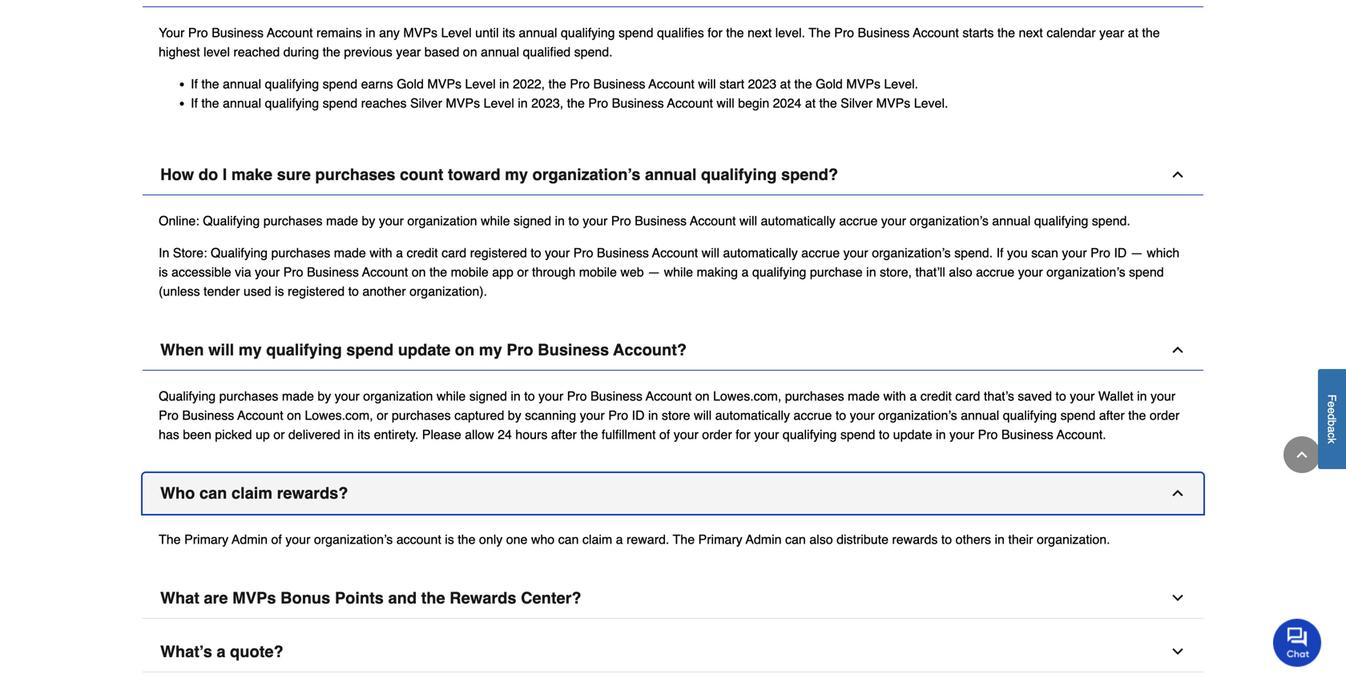 Task type: describe. For each thing, give the bounding box(es) containing it.
organization).
[[410, 284, 487, 299]]

0 horizontal spatial at
[[780, 76, 791, 91]]

toward
[[448, 165, 501, 184]]

1 vertical spatial spend.
[[1092, 213, 1131, 228]]

that's
[[984, 389, 1015, 404]]

how
[[160, 165, 194, 184]]

my inside button
[[505, 165, 528, 184]]

sure
[[277, 165, 311, 184]]

0 horizontal spatial or
[[274, 427, 285, 442]]

spend. inside your pro business account remains in any mvps level until its annual qualifying spend qualifies for the next level. the pro business account starts the next calendar year at the highest level reached during the previous year based on annual qualified spend.
[[574, 44, 613, 59]]

0 vertical spatial registered
[[470, 245, 527, 260]]

via
[[235, 265, 251, 280]]

with inside qualifying purchases made by your organization while signed in to your pro business account on lowes.com, purchases made with a credit card that's saved to your wallet in your pro business account on lowes.com, or purchases captured by scanning your pro id in store will automatically accrue to your organization's annual qualifying spend after the order has been picked up or delivered in its entirety. please allow 24 hours after the fulfillment of your order for your qualifying spend to update in your pro business account.
[[884, 389, 907, 404]]

0 vertical spatial if
[[191, 76, 198, 91]]

1 horizontal spatial order
[[1150, 408, 1180, 423]]

2 silver from the left
[[841, 96, 873, 110]]

card inside qualifying purchases made by your organization while signed in to your pro business account on lowes.com, purchases made with a credit card that's saved to your wallet in your pro business account on lowes.com, or purchases captured by scanning your pro id in store will automatically accrue to your organization's annual qualifying spend after the order has been picked up or delivered in its entirety. please allow 24 hours after the fulfillment of your order for your qualifying spend to update in your pro business account.
[[956, 389, 981, 404]]

center?
[[521, 589, 582, 608]]

spend inside your pro business account remains in any mvps level until its annual qualifying spend qualifies for the next level. the pro business account starts the next calendar year at the highest level reached during the previous year based on annual qualified spend.
[[619, 25, 654, 40]]

web
[[621, 265, 644, 280]]

on inside button
[[455, 341, 475, 359]]

made inside in store: qualifying purchases made with a credit card registered to your pro business account will automatically accrue your organization's spend. if you scan your pro id — which is accessible via your pro business account on the mobile app or through mobile web — while making a qualifying purchase in store, that'll also accrue your organization's spend (unless tender used is registered to another organization).
[[334, 245, 366, 260]]

starts
[[963, 25, 994, 40]]

start
[[720, 76, 745, 91]]

credit inside in store: qualifying purchases made with a credit card registered to your pro business account will automatically accrue your organization's spend. if you scan your pro id — which is accessible via your pro business account on the mobile app or through mobile web — while making a qualifying purchase in store, that'll also accrue your organization's spend (unless tender used is registered to another organization).
[[407, 245, 438, 260]]

scroll to top element
[[1284, 437, 1321, 474]]

delivered
[[288, 427, 341, 442]]

annual inside button
[[645, 165, 697, 184]]

2 next from the left
[[1019, 25, 1043, 40]]

for inside qualifying purchases made by your organization while signed in to your pro business account on lowes.com, purchases made with a credit card that's saved to your wallet in your pro business account on lowes.com, or purchases captured by scanning your pro id in store will automatically accrue to your organization's annual qualifying spend after the order has been picked up or delivered in its entirety. please allow 24 hours after the fulfillment of your order for your qualifying spend to update in your pro business account.
[[736, 427, 751, 442]]

previous
[[344, 44, 393, 59]]

what are mvps bonus points and the rewards center?
[[160, 589, 582, 608]]

0 horizontal spatial year
[[396, 44, 421, 59]]

store:
[[173, 245, 207, 260]]

reaches
[[361, 96, 407, 110]]

how do i make sure purchases count toward my organization's annual qualifying spend? button
[[143, 154, 1204, 195]]

count
[[400, 165, 444, 184]]

pro inside button
[[507, 341, 534, 359]]

0 vertical spatial level.
[[884, 76, 919, 91]]

fulfillment
[[602, 427, 656, 442]]

2 horizontal spatial is
[[445, 532, 454, 547]]

will inside qualifying purchases made by your organization while signed in to your pro business account on lowes.com, purchases made with a credit card that's saved to your wallet in your pro business account on lowes.com, or purchases captured by scanning your pro id in store will automatically accrue to your organization's annual qualifying spend after the order has been picked up or delivered in its entirety. please allow 24 hours after the fulfillment of your order for your qualifying spend to update in your pro business account.
[[694, 408, 712, 423]]

points
[[335, 589, 384, 608]]

who can claim rewards?
[[160, 484, 348, 503]]

who
[[160, 484, 195, 503]]

chevron down image
[[1170, 591, 1186, 607]]

online:
[[159, 213, 199, 228]]

through
[[532, 265, 576, 280]]

1 vertical spatial —
[[648, 265, 661, 280]]

on inside your pro business account remains in any mvps level until its annual qualifying spend qualifies for the next level. the pro business account starts the next calendar year at the highest level reached during the previous year based on annual qualified spend.
[[463, 44, 477, 59]]

making
[[697, 265, 738, 280]]

rewards?
[[277, 484, 348, 503]]

chevron up image for who can claim rewards?
[[1170, 486, 1186, 502]]

please
[[422, 427, 461, 442]]

when will my qualifying spend update on my pro business account? button
[[143, 330, 1204, 371]]

do
[[199, 165, 218, 184]]

scan
[[1032, 245, 1059, 260]]

in inside in store: qualifying purchases made with a credit card registered to your pro business account will automatically accrue your organization's spend. if you scan your pro id — which is accessible via your pro business account on the mobile app or through mobile web — while making a qualifying purchase in store, that'll also accrue your organization's spend (unless tender used is registered to another organization).
[[867, 265, 877, 280]]

while inside qualifying purchases made by your organization while signed in to your pro business account on lowes.com, purchases made with a credit card that's saved to your wallet in your pro business account on lowes.com, or purchases captured by scanning your pro id in store will automatically accrue to your organization's annual qualifying spend after the order has been picked up or delivered in its entirety. please allow 24 hours after the fulfillment of your order for your qualifying spend to update in your pro business account.
[[437, 389, 466, 404]]

its inside your pro business account remains in any mvps level until its annual qualifying spend qualifies for the next level. the pro business account starts the next calendar year at the highest level reached during the previous year based on annual qualified spend.
[[503, 25, 515, 40]]

the inside your pro business account remains in any mvps level until its annual qualifying spend qualifies for the next level. the pro business account starts the next calendar year at the highest level reached during the previous year based on annual qualified spend.
[[809, 25, 831, 40]]

2 vertical spatial level
[[484, 96, 514, 110]]

1 horizontal spatial or
[[377, 408, 388, 423]]

2 vertical spatial at
[[805, 96, 816, 110]]

qualifying inside button
[[701, 165, 777, 184]]

allow
[[465, 427, 494, 442]]

2024
[[773, 96, 802, 110]]

based
[[425, 44, 460, 59]]

of inside qualifying purchases made by your organization while signed in to your pro business account on lowes.com, purchases made with a credit card that's saved to your wallet in your pro business account on lowes.com, or purchases captured by scanning your pro id in store will automatically accrue to your organization's annual qualifying spend after the order has been picked up or delivered in its entirety. please allow 24 hours after the fulfillment of your order for your qualifying spend to update in your pro business account.
[[660, 427, 670, 442]]

with inside in store: qualifying purchases made with a credit card registered to your pro business account will automatically accrue your organization's spend. if you scan your pro id — which is accessible via your pro business account on the mobile app or through mobile web — while making a qualifying purchase in store, that'll also accrue your organization's spend (unless tender used is registered to another organization).
[[370, 245, 393, 260]]

used
[[244, 284, 271, 299]]

on up delivered
[[287, 408, 301, 423]]

2 horizontal spatial can
[[786, 532, 806, 547]]

0 vertical spatial —
[[1131, 245, 1144, 260]]

their
[[1009, 532, 1034, 547]]

signed inside qualifying purchases made by your organization while signed in to your pro business account on lowes.com, purchases made with a credit card that's saved to your wallet in your pro business account on lowes.com, or purchases captured by scanning your pro id in store will automatically accrue to your organization's annual qualifying spend after the order has been picked up or delivered in its entirety. please allow 24 hours after the fulfillment of your order for your qualifying spend to update in your pro business account.
[[470, 389, 507, 404]]

2 mobile from the left
[[579, 265, 617, 280]]

claim inside button
[[232, 484, 273, 503]]

a inside qualifying purchases made by your organization while signed in to your pro business account on lowes.com, purchases made with a credit card that's saved to your wallet in your pro business account on lowes.com, or purchases captured by scanning your pro id in store will automatically accrue to your organization's annual qualifying spend after the order has been picked up or delivered in its entirety. please allow 24 hours after the fulfillment of your order for your qualifying spend to update in your pro business account.
[[910, 389, 917, 404]]

are
[[204, 589, 228, 608]]

spend inside when will my qualifying spend update on my pro business account? button
[[346, 341, 394, 359]]

accessible
[[172, 265, 231, 280]]

a inside button
[[217, 643, 226, 661]]

your
[[159, 25, 185, 40]]

only
[[479, 532, 503, 547]]

account up another
[[362, 265, 408, 280]]

account.
[[1057, 427, 1107, 442]]

a inside 'button'
[[1326, 427, 1339, 433]]

who can claim rewards? button
[[143, 474, 1204, 514]]

0 vertical spatial while
[[481, 213, 510, 228]]

app
[[492, 265, 514, 280]]

remains
[[317, 25, 362, 40]]

level
[[204, 44, 230, 59]]

what
[[160, 589, 199, 608]]

1 horizontal spatial my
[[479, 341, 502, 359]]

0 horizontal spatial my
[[239, 341, 262, 359]]

who
[[531, 532, 555, 547]]

has
[[159, 427, 179, 442]]

scanning
[[525, 408, 576, 423]]

annual inside qualifying purchases made by your organization while signed in to your pro business account on lowes.com, purchases made with a credit card that's saved to your wallet in your pro business account on lowes.com, or purchases captured by scanning your pro id in store will automatically accrue to your organization's annual qualifying spend after the order has been picked up or delivered in its entirety. please allow 24 hours after the fulfillment of your order for your qualifying spend to update in your pro business account.
[[961, 408, 1000, 423]]

or inside in store: qualifying purchases made with a credit card registered to your pro business account will automatically accrue your organization's spend. if you scan your pro id — which is accessible via your pro business account on the mobile app or through mobile web — while making a qualifying purchase in store, that'll also accrue your organization's spend (unless tender used is registered to another organization).
[[517, 265, 529, 280]]

account down online: qualifying purchases made by your organization while signed in to your pro business account will automatically accrue your organization's annual qualifying spend.
[[652, 245, 698, 260]]

hours
[[516, 427, 548, 442]]

while inside in store: qualifying purchases made with a credit card registered to your pro business account will automatically accrue your organization's spend. if you scan your pro id — which is accessible via your pro business account on the mobile app or through mobile web — while making a qualifying purchase in store, that'll also accrue your organization's spend (unless tender used is registered to another organization).
[[664, 265, 693, 280]]

update inside qualifying purchases made by your organization while signed in to your pro business account on lowes.com, purchases made with a credit card that's saved to your wallet in your pro business account on lowes.com, or purchases captured by scanning your pro id in store will automatically accrue to your organization's annual qualifying spend after the order has been picked up or delivered in its entirety. please allow 24 hours after the fulfillment of your order for your qualifying spend to update in your pro business account.
[[893, 427, 933, 442]]

online: qualifying purchases made by your organization while signed in to your pro business account will automatically accrue your organization's annual qualifying spend.
[[159, 213, 1131, 228]]

what are mvps bonus points and the rewards center? button
[[143, 579, 1204, 619]]

0 vertical spatial organization
[[407, 213, 477, 228]]

when will my qualifying spend update on my pro business account?
[[160, 341, 687, 359]]

reached
[[234, 44, 280, 59]]

others
[[956, 532, 992, 547]]

0 horizontal spatial also
[[810, 532, 833, 547]]

account down your pro business account remains in any mvps level until its annual qualifying spend qualifies for the next level. the pro business account starts the next calendar year at the highest level reached during the previous year based on annual qualified spend.
[[649, 76, 695, 91]]

2023
[[748, 76, 777, 91]]

on down when will my qualifying spend update on my pro business account? button
[[696, 389, 710, 404]]

its inside qualifying purchases made by your organization while signed in to your pro business account on lowes.com, purchases made with a credit card that's saved to your wallet in your pro business account on lowes.com, or purchases captured by scanning your pro id in store will automatically accrue to your organization's annual qualifying spend after the order has been picked up or delivered in its entirety. please allow 24 hours after the fulfillment of your order for your qualifying spend to update in your pro business account.
[[358, 427, 370, 442]]

0 vertical spatial signed
[[514, 213, 552, 228]]

1 horizontal spatial the
[[673, 532, 695, 547]]

d
[[1326, 414, 1339, 421]]

k
[[1326, 439, 1339, 444]]

what's a quote? button
[[143, 632, 1204, 673]]

the inside in store: qualifying purchases made with a credit card registered to your pro business account will automatically accrue your organization's spend. if you scan your pro id — which is accessible via your pro business account on the mobile app or through mobile web — while making a qualifying purchase in store, that'll also accrue your organization's spend (unless tender used is registered to another organization).
[[430, 265, 447, 280]]

1 vertical spatial level.
[[914, 96, 949, 110]]

which
[[1147, 245, 1180, 260]]

if the annual qualifying spend earns gold mvps level in 2022, the pro business account will start 2023 at the gold mvps level. if the annual qualifying spend reaches silver mvps level in 2023, the pro business account will begin 2024 at the silver mvps level.
[[191, 76, 949, 110]]

spend. inside in store: qualifying purchases made with a credit card registered to your pro business account will automatically accrue your organization's spend. if you scan your pro id — which is accessible via your pro business account on the mobile app or through mobile web — while making a qualifying purchase in store, that'll also accrue your organization's spend (unless tender used is registered to another organization).
[[955, 245, 993, 260]]

how do i make sure purchases count toward my organization's annual qualifying spend?
[[160, 165, 838, 184]]

bonus
[[281, 589, 330, 608]]

account up store
[[646, 389, 692, 404]]

1 horizontal spatial claim
[[583, 532, 613, 547]]

begin
[[738, 96, 770, 110]]

qualifying inside qualifying purchases made by your organization while signed in to your pro business account on lowes.com, purchases made with a credit card that's saved to your wallet in your pro business account on lowes.com, or purchases captured by scanning your pro id in store will automatically accrue to your organization's annual qualifying spend after the order has been picked up or delivered in its entirety. please allow 24 hours after the fulfillment of your order for your qualifying spend to update in your pro business account.
[[159, 389, 216, 404]]

you
[[1007, 245, 1028, 260]]

1 gold from the left
[[397, 76, 424, 91]]

calendar
[[1047, 25, 1096, 40]]

0 horizontal spatial is
[[159, 265, 168, 280]]

up
[[256, 427, 270, 442]]

f e e d b a c k button
[[1319, 370, 1347, 470]]

purchase
[[810, 265, 863, 280]]

account?
[[613, 341, 687, 359]]

saved
[[1018, 389, 1052, 404]]

update inside button
[[398, 341, 451, 359]]

account up up
[[237, 408, 283, 423]]

qualifying inside your pro business account remains in any mvps level until its annual qualifying spend qualifies for the next level. the pro business account starts the next calendar year at the highest level reached during the previous year based on annual qualified spend.
[[561, 25, 615, 40]]

c
[[1326, 433, 1339, 439]]

rewards
[[892, 532, 938, 547]]

id inside in store: qualifying purchases made with a credit card registered to your pro business account will automatically accrue your organization's spend. if you scan your pro id — which is accessible via your pro business account on the mobile app or through mobile web — while making a qualifying purchase in store, that'll also accrue your organization's spend (unless tender used is registered to another organization).
[[1114, 245, 1127, 260]]

f
[[1326, 395, 1339, 402]]

1 admin from the left
[[232, 532, 268, 547]]

entirety.
[[374, 427, 419, 442]]

1 horizontal spatial by
[[362, 213, 375, 228]]



Task type: locate. For each thing, give the bounding box(es) containing it.
silver right reaches
[[410, 96, 442, 110]]

1 vertical spatial also
[[810, 532, 833, 547]]

at right calendar
[[1128, 25, 1139, 40]]

by up another
[[362, 213, 375, 228]]

1 vertical spatial signed
[[470, 389, 507, 404]]

on down organization).
[[455, 341, 475, 359]]

1 horizontal spatial after
[[1099, 408, 1125, 423]]

account left starts
[[913, 25, 959, 40]]

id
[[1114, 245, 1127, 260], [632, 408, 645, 423]]

account left begin
[[667, 96, 713, 110]]

credit
[[407, 245, 438, 260], [921, 389, 952, 404]]

2 vertical spatial spend.
[[955, 245, 993, 260]]

1 vertical spatial with
[[884, 389, 907, 404]]

1 horizontal spatial lowes.com,
[[713, 389, 782, 404]]

also
[[949, 265, 973, 280], [810, 532, 833, 547]]

chevron down image
[[1170, 644, 1186, 660]]

0 horizontal spatial claim
[[232, 484, 273, 503]]

or right app
[[517, 265, 529, 280]]

0 vertical spatial chevron up image
[[1170, 342, 1186, 358]]

gold right 2023
[[816, 76, 843, 91]]

also inside in store: qualifying purchases made with a credit card registered to your pro business account will automatically accrue your organization's spend. if you scan your pro id — which is accessible via your pro business account on the mobile app or through mobile web — while making a qualifying purchase in store, that'll also accrue your organization's spend (unless tender used is registered to another organization).
[[949, 265, 973, 280]]

purchases
[[315, 165, 396, 184], [263, 213, 323, 228], [271, 245, 331, 260], [219, 389, 278, 404], [785, 389, 845, 404], [392, 408, 451, 423]]

automatically for spend.
[[723, 245, 798, 260]]

is right the used
[[275, 284, 284, 299]]

1 horizontal spatial card
[[956, 389, 981, 404]]

0 horizontal spatial spend.
[[574, 44, 613, 59]]

1 horizontal spatial update
[[893, 427, 933, 442]]

year
[[1100, 25, 1125, 40], [396, 44, 421, 59]]

1 horizontal spatial next
[[1019, 25, 1043, 40]]

captured
[[455, 408, 504, 423]]

organization up the entirety.
[[363, 389, 433, 404]]

1 primary from the left
[[184, 532, 229, 547]]

by up 24
[[508, 408, 522, 423]]

of down who can claim rewards?
[[271, 532, 282, 547]]

a
[[396, 245, 403, 260], [742, 265, 749, 280], [910, 389, 917, 404], [1326, 427, 1339, 433], [616, 532, 623, 547], [217, 643, 226, 661]]

level.
[[776, 25, 806, 40]]

0 horizontal spatial admin
[[232, 532, 268, 547]]

organization down the count
[[407, 213, 477, 228]]

my right toward
[[505, 165, 528, 184]]

0 horizontal spatial id
[[632, 408, 645, 423]]

2 gold from the left
[[816, 76, 843, 91]]

1 vertical spatial its
[[358, 427, 370, 442]]

what's a quote?
[[160, 643, 284, 661]]

its left the entirety.
[[358, 427, 370, 442]]

card left that's
[[956, 389, 981, 404]]

0 vertical spatial qualifying
[[203, 213, 260, 228]]

the inside button
[[421, 589, 445, 608]]

chat invite button image
[[1274, 619, 1323, 668]]

0 horizontal spatial gold
[[397, 76, 424, 91]]

at right 2024
[[805, 96, 816, 110]]

gold up reaches
[[397, 76, 424, 91]]

qualifies
[[657, 25, 704, 40]]

1 horizontal spatial gold
[[816, 76, 843, 91]]

organization's inside button
[[533, 165, 641, 184]]

gold
[[397, 76, 424, 91], [816, 76, 843, 91]]

any
[[379, 25, 400, 40]]

0 horizontal spatial the
[[159, 532, 181, 547]]

1 vertical spatial year
[[396, 44, 421, 59]]

chevron up image
[[1170, 342, 1186, 358], [1295, 447, 1311, 463]]

f e e d b a c k
[[1326, 395, 1339, 444]]

level inside your pro business account remains in any mvps level until its annual qualifying spend qualifies for the next level. the pro business account starts the next calendar year at the highest level reached during the previous year based on annual qualified spend.
[[441, 25, 472, 40]]

while up captured
[[437, 389, 466, 404]]

id inside qualifying purchases made by your organization while signed in to your pro business account on lowes.com, purchases made with a credit card that's saved to your wallet in your pro business account on lowes.com, or purchases captured by scanning your pro id in store will automatically accrue to your organization's annual qualifying spend after the order has been picked up or delivered in its entirety. please allow 24 hours after the fulfillment of your order for your qualifying spend to update in your pro business account.
[[632, 408, 645, 423]]

1 horizontal spatial year
[[1100, 25, 1125, 40]]

1 vertical spatial organization
[[363, 389, 433, 404]]

0 vertical spatial for
[[708, 25, 723, 40]]

1 vertical spatial id
[[632, 408, 645, 423]]

will inside button
[[208, 341, 234, 359]]

next
[[748, 25, 772, 40], [1019, 25, 1043, 40]]

0 vertical spatial at
[[1128, 25, 1139, 40]]

0 vertical spatial card
[[442, 245, 467, 260]]

1 vertical spatial by
[[318, 389, 331, 404]]

picked
[[215, 427, 252, 442]]

that'll
[[916, 265, 946, 280]]

2 horizontal spatial while
[[664, 265, 693, 280]]

0 horizontal spatial card
[[442, 245, 467, 260]]

1 horizontal spatial spend.
[[955, 245, 993, 260]]

if inside in store: qualifying purchases made with a credit card registered to your pro business account will automatically accrue your organization's spend. if you scan your pro id — which is accessible via your pro business account on the mobile app or through mobile web — while making a qualifying purchase in store, that'll also accrue your organization's spend (unless tender used is registered to another organization).
[[997, 245, 1004, 260]]

0 horizontal spatial mobile
[[451, 265, 489, 280]]

one
[[506, 532, 528, 547]]

highest
[[159, 44, 200, 59]]

1 horizontal spatial its
[[503, 25, 515, 40]]

automatically inside in store: qualifying purchases made with a credit card registered to your pro business account will automatically accrue your organization's spend. if you scan your pro id — which is accessible via your pro business account on the mobile app or through mobile web — while making a qualifying purchase in store, that'll also accrue your organization's spend (unless tender used is registered to another organization).
[[723, 245, 798, 260]]

my down the used
[[239, 341, 262, 359]]

lowes.com,
[[713, 389, 782, 404], [305, 408, 373, 423]]

chevron up image for how do i make sure purchases count toward my organization's annual qualifying spend?
[[1170, 167, 1186, 183]]

1 silver from the left
[[410, 96, 442, 110]]

during
[[283, 44, 319, 59]]

can
[[199, 484, 227, 503], [558, 532, 579, 547], [786, 532, 806, 547]]

while down "how do i make sure purchases count toward my organization's annual qualifying spend?"
[[481, 213, 510, 228]]

store,
[[880, 265, 912, 280]]

by up delivered
[[318, 389, 331, 404]]

mvps inside your pro business account remains in any mvps level until its annual qualifying spend qualifies for the next level. the pro business account starts the next calendar year at the highest level reached during the previous year based on annual qualified spend.
[[403, 25, 438, 40]]

wallet
[[1099, 389, 1134, 404]]

1 vertical spatial credit
[[921, 389, 952, 404]]

for inside your pro business account remains in any mvps level until its annual qualifying spend qualifies for the next level. the pro business account starts the next calendar year at the highest level reached during the previous year based on annual qualified spend.
[[708, 25, 723, 40]]

claim down up
[[232, 484, 273, 503]]

2 horizontal spatial at
[[1128, 25, 1139, 40]]

id up "fulfillment"
[[632, 408, 645, 423]]

or right up
[[274, 427, 285, 442]]

spend.
[[574, 44, 613, 59], [1092, 213, 1131, 228], [955, 245, 993, 260]]

1 horizontal spatial at
[[805, 96, 816, 110]]

1 vertical spatial at
[[780, 76, 791, 91]]

silver right 2024
[[841, 96, 873, 110]]

1 vertical spatial update
[[893, 427, 933, 442]]

2 e from the top
[[1326, 408, 1339, 414]]

in
[[159, 245, 169, 260]]

after down wallet
[[1099, 408, 1125, 423]]

level down 2022,
[[484, 96, 514, 110]]

2 horizontal spatial my
[[505, 165, 528, 184]]

1 mobile from the left
[[451, 265, 489, 280]]

mvps inside button
[[232, 589, 276, 608]]

0 horizontal spatial its
[[358, 427, 370, 442]]

the
[[809, 25, 831, 40], [159, 532, 181, 547], [673, 532, 695, 547]]

qualifying down the i
[[203, 213, 260, 228]]

at inside your pro business account remains in any mvps level until its annual qualifying spend qualifies for the next level. the pro business account starts the next calendar year at the highest level reached during the previous year based on annual qualified spend.
[[1128, 25, 1139, 40]]

0 vertical spatial after
[[1099, 408, 1125, 423]]

is right account
[[445, 532, 454, 547]]

id left "which"
[[1114, 245, 1127, 260]]

chevron up image
[[1170, 167, 1186, 183], [1170, 486, 1186, 502]]

1 horizontal spatial mobile
[[579, 265, 617, 280]]

e up d
[[1326, 402, 1339, 408]]

registered up app
[[470, 245, 527, 260]]

silver
[[410, 96, 442, 110], [841, 96, 873, 110]]

level.
[[884, 76, 919, 91], [914, 96, 949, 110]]

organization inside qualifying purchases made by your organization while signed in to your pro business account on lowes.com, purchases made with a credit card that's saved to your wallet in your pro business account on lowes.com, or purchases captured by scanning your pro id in store will automatically accrue to your organization's annual qualifying spend after the order has been picked up or delivered in its entirety. please allow 24 hours after the fulfillment of your order for your qualifying spend to update in your pro business account.
[[363, 389, 433, 404]]

0 vertical spatial its
[[503, 25, 515, 40]]

qualifying inside in store: qualifying purchases made with a credit card registered to your pro business account will automatically accrue your organization's spend. if you scan your pro id — which is accessible via your pro business account on the mobile app or through mobile web — while making a qualifying purchase in store, that'll also accrue your organization's spend (unless tender used is registered to another organization).
[[211, 245, 268, 260]]

admin
[[232, 532, 268, 547], [746, 532, 782, 547]]

the primary admin of your organization's account is the only one who can claim a reward. the primary admin can also distribute rewards to others in their organization.
[[159, 532, 1111, 547]]

make
[[232, 165, 273, 184]]

rewards
[[450, 589, 517, 608]]

the
[[726, 25, 744, 40], [998, 25, 1016, 40], [1143, 25, 1160, 40], [323, 44, 341, 59], [201, 76, 219, 91], [549, 76, 566, 91], [795, 76, 812, 91], [201, 96, 219, 110], [567, 96, 585, 110], [820, 96, 837, 110], [430, 265, 447, 280], [1129, 408, 1147, 423], [581, 427, 598, 442], [458, 532, 476, 547], [421, 589, 445, 608]]

my up captured
[[479, 341, 502, 359]]

2 horizontal spatial or
[[517, 265, 529, 280]]

0 vertical spatial claim
[[232, 484, 273, 503]]

2 vertical spatial automatically
[[715, 408, 790, 423]]

the down who
[[159, 532, 181, 547]]

2 vertical spatial by
[[508, 408, 522, 423]]

also left distribute
[[810, 532, 833, 547]]

2 admin from the left
[[746, 532, 782, 547]]

0 horizontal spatial silver
[[410, 96, 442, 110]]

1 horizontal spatial while
[[481, 213, 510, 228]]

automatically down spend?
[[761, 213, 836, 228]]

— left "which"
[[1131, 245, 1144, 260]]

spend inside in store: qualifying purchases made with a credit card registered to your pro business account will automatically accrue your organization's spend. if you scan your pro id — which is accessible via your pro business account on the mobile app or through mobile web — while making a qualifying purchase in store, that'll also accrue your organization's spend (unless tender used is registered to another organization).
[[1129, 265, 1164, 280]]

1 vertical spatial while
[[664, 265, 693, 280]]

2 primary from the left
[[699, 532, 743, 547]]

automatically inside qualifying purchases made by your organization while signed in to your pro business account on lowes.com, purchases made with a credit card that's saved to your wallet in your pro business account on lowes.com, or purchases captured by scanning your pro id in store will automatically accrue to your organization's annual qualifying spend after the order has been picked up or delivered in its entirety. please allow 24 hours after the fulfillment of your order for your qualifying spend to update in your pro business account.
[[715, 408, 790, 423]]

year right calendar
[[1100, 25, 1125, 40]]

1 horizontal spatial can
[[558, 532, 579, 547]]

of down store
[[660, 427, 670, 442]]

can inside button
[[199, 484, 227, 503]]

0 vertical spatial or
[[517, 265, 529, 280]]

automatically for annual
[[761, 213, 836, 228]]

qualifying
[[203, 213, 260, 228], [211, 245, 268, 260], [159, 389, 216, 404]]

primary down the who can claim rewards? button
[[699, 532, 743, 547]]

next left level.
[[748, 25, 772, 40]]

0 vertical spatial level
[[441, 25, 472, 40]]

spend?
[[781, 165, 838, 184]]

organization.
[[1037, 532, 1111, 547]]

qualifying inside button
[[266, 341, 342, 359]]

level left 2022,
[[465, 76, 496, 91]]

or
[[517, 265, 529, 280], [377, 408, 388, 423], [274, 427, 285, 442]]

business inside button
[[538, 341, 609, 359]]

credit left that's
[[921, 389, 952, 404]]

on up organization).
[[412, 265, 426, 280]]

reward.
[[627, 532, 670, 547]]

will inside in store: qualifying purchases made with a credit card registered to your pro business account will automatically accrue your organization's spend. if you scan your pro id — which is accessible via your pro business account on the mobile app or through mobile web — while making a qualifying purchase in store, that'll also accrue your organization's spend (unless tender used is registered to another organization).
[[702, 245, 720, 260]]

by
[[362, 213, 375, 228], [318, 389, 331, 404], [508, 408, 522, 423]]

1 vertical spatial order
[[702, 427, 732, 442]]

qualified
[[523, 44, 571, 59]]

1 vertical spatial of
[[271, 532, 282, 547]]

1 vertical spatial qualifying
[[211, 245, 268, 260]]

next left calendar
[[1019, 25, 1043, 40]]

0 horizontal spatial with
[[370, 245, 393, 260]]

qualifying purchases made by your organization while signed in to your pro business account on lowes.com, purchases made with a credit card that's saved to your wallet in your pro business account on lowes.com, or purchases captured by scanning your pro id in store will automatically accrue to your organization's annual qualifying spend after the order has been picked up or delivered in its entirety. please allow 24 hours after the fulfillment of your order for your qualifying spend to update in your pro business account.
[[159, 389, 1180, 442]]

order
[[1150, 408, 1180, 423], [702, 427, 732, 442]]

when
[[160, 341, 204, 359]]

chevron up image inside the who can claim rewards? button
[[1170, 486, 1186, 502]]

signed up captured
[[470, 389, 507, 404]]

claim left reward.
[[583, 532, 613, 547]]

1 vertical spatial if
[[191, 96, 198, 110]]

0 vertical spatial id
[[1114, 245, 1127, 260]]

qualifying up via
[[211, 245, 268, 260]]

0 horizontal spatial after
[[551, 427, 577, 442]]

at up 2024
[[780, 76, 791, 91]]

accrue
[[839, 213, 878, 228], [802, 245, 840, 260], [976, 265, 1015, 280], [794, 408, 832, 423]]

also right that'll
[[949, 265, 973, 280]]

0 vertical spatial lowes.com,
[[713, 389, 782, 404]]

e up b
[[1326, 408, 1339, 414]]

2 vertical spatial is
[[445, 532, 454, 547]]

0 horizontal spatial of
[[271, 532, 282, 547]]

in inside your pro business account remains in any mvps level until its annual qualifying spend qualifies for the next level. the pro business account starts the next calendar year at the highest level reached during the previous year based on annual qualified spend.
[[366, 25, 376, 40]]

on inside in store: qualifying purchases made with a credit card registered to your pro business account will automatically accrue your organization's spend. if you scan your pro id — which is accessible via your pro business account on the mobile app or through mobile web — while making a qualifying purchase in store, that'll also accrue your organization's spend (unless tender used is registered to another organization).
[[412, 265, 426, 280]]

1 vertical spatial level
[[465, 76, 496, 91]]

1 horizontal spatial is
[[275, 284, 284, 299]]

qualifying inside in store: qualifying purchases made with a credit card registered to your pro business account will automatically accrue your organization's spend. if you scan your pro id — which is accessible via your pro business account on the mobile app or through mobile web — while making a qualifying purchase in store, that'll also accrue your organization's spend (unless tender used is registered to another organization).
[[753, 265, 807, 280]]

level for until
[[441, 25, 472, 40]]

0 vertical spatial credit
[[407, 245, 438, 260]]

24
[[498, 427, 512, 442]]

account up making
[[690, 213, 736, 228]]

i
[[223, 165, 227, 184]]

card inside in store: qualifying purchases made with a credit card registered to your pro business account will automatically accrue your organization's spend. if you scan your pro id — which is accessible via your pro business account on the mobile app or through mobile web — while making a qualifying purchase in store, that'll also accrue your organization's spend (unless tender used is registered to another organization).
[[442, 245, 467, 260]]

level
[[441, 25, 472, 40], [465, 76, 496, 91], [484, 96, 514, 110]]

0 vertical spatial also
[[949, 265, 973, 280]]

on down until
[[463, 44, 477, 59]]

registered right the used
[[288, 284, 345, 299]]

tender
[[204, 284, 240, 299]]

2 chevron up image from the top
[[1170, 486, 1186, 502]]

account up 'during'
[[267, 25, 313, 40]]

1 horizontal spatial signed
[[514, 213, 552, 228]]

or up the entirety.
[[377, 408, 388, 423]]

quote?
[[230, 643, 284, 661]]

the right level.
[[809, 25, 831, 40]]

is down in
[[159, 265, 168, 280]]

primary down who
[[184, 532, 229, 547]]

2 vertical spatial while
[[437, 389, 466, 404]]

0 horizontal spatial registered
[[288, 284, 345, 299]]

organization's inside qualifying purchases made by your organization while signed in to your pro business account on lowes.com, purchases made with a credit card that's saved to your wallet in your pro business account on lowes.com, or purchases captured by scanning your pro id in store will automatically accrue to your organization's annual qualifying spend after the order has been picked up or delivered in its entirety. please allow 24 hours after the fulfillment of your order for your qualifying spend to update in your pro business account.
[[879, 408, 958, 423]]

0 vertical spatial automatically
[[761, 213, 836, 228]]

until
[[475, 25, 499, 40]]

level up based
[[441, 25, 472, 40]]

store
[[662, 408, 691, 423]]

credit up organization).
[[407, 245, 438, 260]]

1 vertical spatial automatically
[[723, 245, 798, 260]]

purchases inside in store: qualifying purchases made with a credit card registered to your pro business account will automatically accrue your organization's spend. if you scan your pro id — which is accessible via your pro business account on the mobile app or through mobile web — while making a qualifying purchase in store, that'll also accrue your organization's spend (unless tender used is registered to another organization).
[[271, 245, 331, 260]]

distribute
[[837, 532, 889, 547]]

chevron up image inside when will my qualifying spend update on my pro business account? button
[[1170, 342, 1186, 358]]

my
[[505, 165, 528, 184], [239, 341, 262, 359], [479, 341, 502, 359]]

purchases inside button
[[315, 165, 396, 184]]

1 vertical spatial or
[[377, 408, 388, 423]]

1 horizontal spatial with
[[884, 389, 907, 404]]

organization
[[407, 213, 477, 228], [363, 389, 433, 404]]

0 horizontal spatial —
[[648, 265, 661, 280]]

its right until
[[503, 25, 515, 40]]

mobile up organization).
[[451, 265, 489, 280]]

0 horizontal spatial credit
[[407, 245, 438, 260]]

what's
[[160, 643, 212, 661]]

qualifying
[[561, 25, 615, 40], [265, 76, 319, 91], [265, 96, 319, 110], [701, 165, 777, 184], [1035, 213, 1089, 228], [753, 265, 807, 280], [266, 341, 342, 359], [1003, 408, 1057, 423], [783, 427, 837, 442]]

in store: qualifying purchases made with a credit card registered to your pro business account will automatically accrue your organization's spend. if you scan your pro id — which is accessible via your pro business account on the mobile app or through mobile web — while making a qualifying purchase in store, that'll also accrue your organization's spend (unless tender used is registered to another organization).
[[159, 245, 1180, 299]]

1 horizontal spatial —
[[1131, 245, 1144, 260]]

automatically
[[761, 213, 836, 228], [723, 245, 798, 260], [715, 408, 790, 423]]

credit inside qualifying purchases made by your organization while signed in to your pro business account on lowes.com, purchases made with a credit card that's saved to your wallet in your pro business account on lowes.com, or purchases captured by scanning your pro id in store will automatically accrue to your organization's annual qualifying spend after the order has been picked up or delivered in its entirety. please allow 24 hours after the fulfillment of your order for your qualifying spend to update in your pro business account.
[[921, 389, 952, 404]]

1 horizontal spatial silver
[[841, 96, 873, 110]]

mobile left web in the left top of the page
[[579, 265, 617, 280]]

2 vertical spatial or
[[274, 427, 285, 442]]

at
[[1128, 25, 1139, 40], [780, 76, 791, 91], [805, 96, 816, 110]]

earns
[[361, 76, 393, 91]]

0 vertical spatial with
[[370, 245, 393, 260]]

chevron up image inside "how do i make sure purchases count toward my organization's annual qualifying spend?" button
[[1170, 167, 1186, 183]]

annual
[[519, 25, 557, 40], [481, 44, 519, 59], [223, 76, 261, 91], [223, 96, 261, 110], [645, 165, 697, 184], [993, 213, 1031, 228], [961, 408, 1000, 423]]

0 vertical spatial of
[[660, 427, 670, 442]]

0 horizontal spatial by
[[318, 389, 331, 404]]

with
[[370, 245, 393, 260], [884, 389, 907, 404]]

1 next from the left
[[748, 25, 772, 40]]

been
[[183, 427, 211, 442]]

1 horizontal spatial registered
[[470, 245, 527, 260]]

level for in
[[465, 76, 496, 91]]

1 e from the top
[[1326, 402, 1339, 408]]

0 horizontal spatial update
[[398, 341, 451, 359]]

and
[[388, 589, 417, 608]]

0 vertical spatial update
[[398, 341, 451, 359]]

0 horizontal spatial primary
[[184, 532, 229, 547]]

automatically right store
[[715, 408, 790, 423]]

your pro business account remains in any mvps level until its annual qualifying spend qualifies for the next level. the pro business account starts the next calendar year at the highest level reached during the previous year based on annual qualified spend.
[[159, 25, 1160, 59]]

signed up through
[[514, 213, 552, 228]]

card up organization).
[[442, 245, 467, 260]]

is
[[159, 265, 168, 280], [275, 284, 284, 299], [445, 532, 454, 547]]

chevron up image inside scroll to top element
[[1295, 447, 1311, 463]]

year down the any
[[396, 44, 421, 59]]

(unless
[[159, 284, 200, 299]]

— right web in the left top of the page
[[648, 265, 661, 280]]

1 vertical spatial is
[[275, 284, 284, 299]]

after down scanning
[[551, 427, 577, 442]]

0 horizontal spatial order
[[702, 427, 732, 442]]

1 chevron up image from the top
[[1170, 167, 1186, 183]]

accrue inside qualifying purchases made by your organization while signed in to your pro business account on lowes.com, purchases made with a credit card that's saved to your wallet in your pro business account on lowes.com, or purchases captured by scanning your pro id in store will automatically accrue to your organization's annual qualifying spend after the order has been picked up or delivered in its entirety. please allow 24 hours after the fulfillment of your order for your qualifying spend to update in your pro business account.
[[794, 408, 832, 423]]

while left making
[[664, 265, 693, 280]]

1 vertical spatial lowes.com,
[[305, 408, 373, 423]]

1 horizontal spatial primary
[[699, 532, 743, 547]]

qualifying up 'been'
[[159, 389, 216, 404]]

automatically up making
[[723, 245, 798, 260]]

the right reward.
[[673, 532, 695, 547]]



Task type: vqa. For each thing, say whether or not it's contained in the screenshot.
CHEVRON UP IMAGE in the When will my qualifying spend update on my Pro Business Account? button
yes



